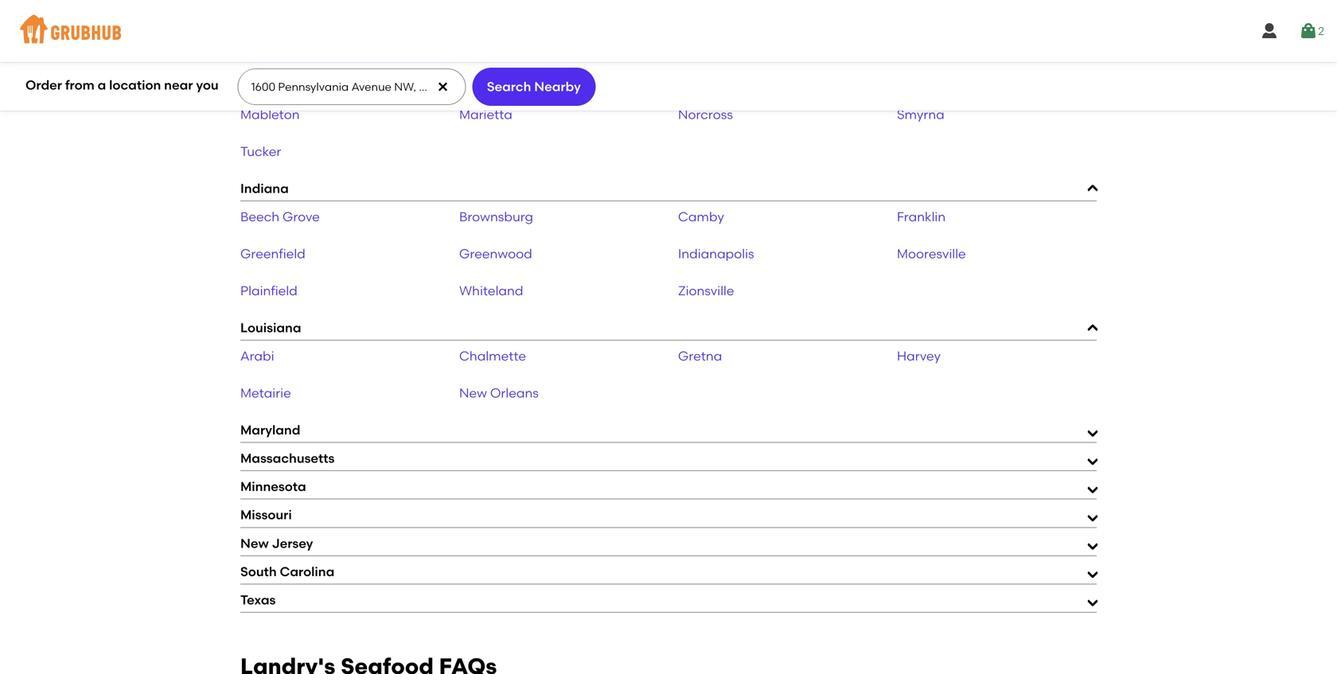 Task type: describe. For each thing, give the bounding box(es) containing it.
2
[[1318, 24, 1325, 38]]

1 svg image from the left
[[1260, 21, 1279, 41]]

park
[[938, 69, 966, 85]]

maryland
[[240, 422, 300, 438]]

arabi
[[240, 348, 274, 364]]

camby
[[678, 209, 724, 224]]

decatur
[[678, 69, 729, 85]]

new for new orleans
[[459, 385, 487, 401]]

mooresville link
[[897, 246, 966, 261]]

greenwood
[[459, 246, 532, 261]]

austell
[[459, 69, 501, 85]]

plainfield
[[240, 283, 298, 298]]

zionsville
[[678, 283, 734, 298]]

chalmette link
[[459, 348, 526, 364]]

jersey
[[272, 536, 313, 551]]

plainfield link
[[240, 283, 298, 298]]

tucker
[[240, 144, 281, 159]]

franklin
[[897, 209, 946, 224]]

grove
[[283, 209, 320, 224]]

greenfield
[[240, 246, 305, 261]]

mableton link
[[240, 106, 300, 122]]

forest
[[897, 69, 935, 85]]

near
[[164, 77, 193, 93]]

Search Address search field
[[238, 69, 464, 104]]

from
[[65, 77, 95, 93]]

harvey link
[[897, 348, 941, 364]]

camby link
[[678, 209, 724, 224]]

svg image
[[436, 80, 449, 93]]

atlanta
[[240, 69, 287, 85]]

metairie link
[[240, 385, 291, 401]]

you
[[196, 77, 219, 93]]

new jersey
[[240, 536, 313, 551]]

search nearby button
[[472, 68, 596, 106]]

indiana
[[240, 181, 289, 196]]

smyrna
[[897, 106, 945, 122]]

location
[[109, 77, 161, 93]]

metairie
[[240, 385, 291, 401]]

a
[[98, 77, 106, 93]]

brownsburg
[[459, 209, 533, 224]]

gretna link
[[678, 348, 722, 364]]

massachusetts
[[240, 451, 335, 466]]

order
[[25, 77, 62, 93]]

indianapolis link
[[678, 246, 754, 261]]

atlanta link
[[240, 69, 287, 85]]

arabi link
[[240, 348, 274, 364]]

beech grove link
[[240, 209, 320, 224]]

2 button
[[1299, 17, 1325, 45]]

mableton
[[240, 106, 300, 122]]



Task type: locate. For each thing, give the bounding box(es) containing it.
beech grove
[[240, 209, 320, 224]]

0 horizontal spatial svg image
[[1260, 21, 1279, 41]]

carolina
[[280, 564, 335, 579]]

new for new jersey
[[240, 536, 269, 551]]

franklin link
[[897, 209, 946, 224]]

new left orleans
[[459, 385, 487, 401]]

mooresville
[[897, 246, 966, 261]]

south
[[240, 564, 277, 579]]

new orleans
[[459, 385, 539, 401]]

0 vertical spatial new
[[459, 385, 487, 401]]

svg image inside 2 'button'
[[1299, 21, 1318, 41]]

minnesota
[[240, 479, 306, 495]]

brownsburg link
[[459, 209, 533, 224]]

smyrna link
[[897, 106, 945, 122]]

chalmette
[[459, 348, 526, 364]]

new up south
[[240, 536, 269, 551]]

forest park
[[897, 69, 966, 85]]

missouri
[[240, 507, 292, 523]]

whiteland link
[[459, 283, 523, 298]]

harvey
[[897, 348, 941, 364]]

norcross link
[[678, 106, 733, 122]]

gretna
[[678, 348, 722, 364]]

indianapolis
[[678, 246, 754, 261]]

new orleans link
[[459, 385, 539, 401]]

main navigation navigation
[[0, 0, 1337, 62]]

order from a location near you
[[25, 77, 219, 93]]

0 horizontal spatial new
[[240, 536, 269, 551]]

austell link
[[459, 69, 501, 85]]

orleans
[[490, 385, 539, 401]]

search
[[487, 79, 531, 94]]

new
[[459, 385, 487, 401], [240, 536, 269, 551]]

svg image
[[1260, 21, 1279, 41], [1299, 21, 1318, 41]]

marietta
[[459, 106, 513, 122]]

greenwood link
[[459, 246, 532, 261]]

louisiana
[[240, 320, 301, 336]]

nearby
[[534, 79, 581, 94]]

whiteland
[[459, 283, 523, 298]]

marietta link
[[459, 106, 513, 122]]

2 svg image from the left
[[1299, 21, 1318, 41]]

beech
[[240, 209, 279, 224]]

search nearby
[[487, 79, 581, 94]]

norcross
[[678, 106, 733, 122]]

south carolina
[[240, 564, 335, 579]]

greenfield link
[[240, 246, 305, 261]]

1 horizontal spatial svg image
[[1299, 21, 1318, 41]]

1 vertical spatial new
[[240, 536, 269, 551]]

zionsville link
[[678, 283, 734, 298]]

tucker link
[[240, 144, 281, 159]]

1 horizontal spatial new
[[459, 385, 487, 401]]

texas
[[240, 592, 276, 608]]



Task type: vqa. For each thing, say whether or not it's contained in the screenshot.
Brownsburg
yes



